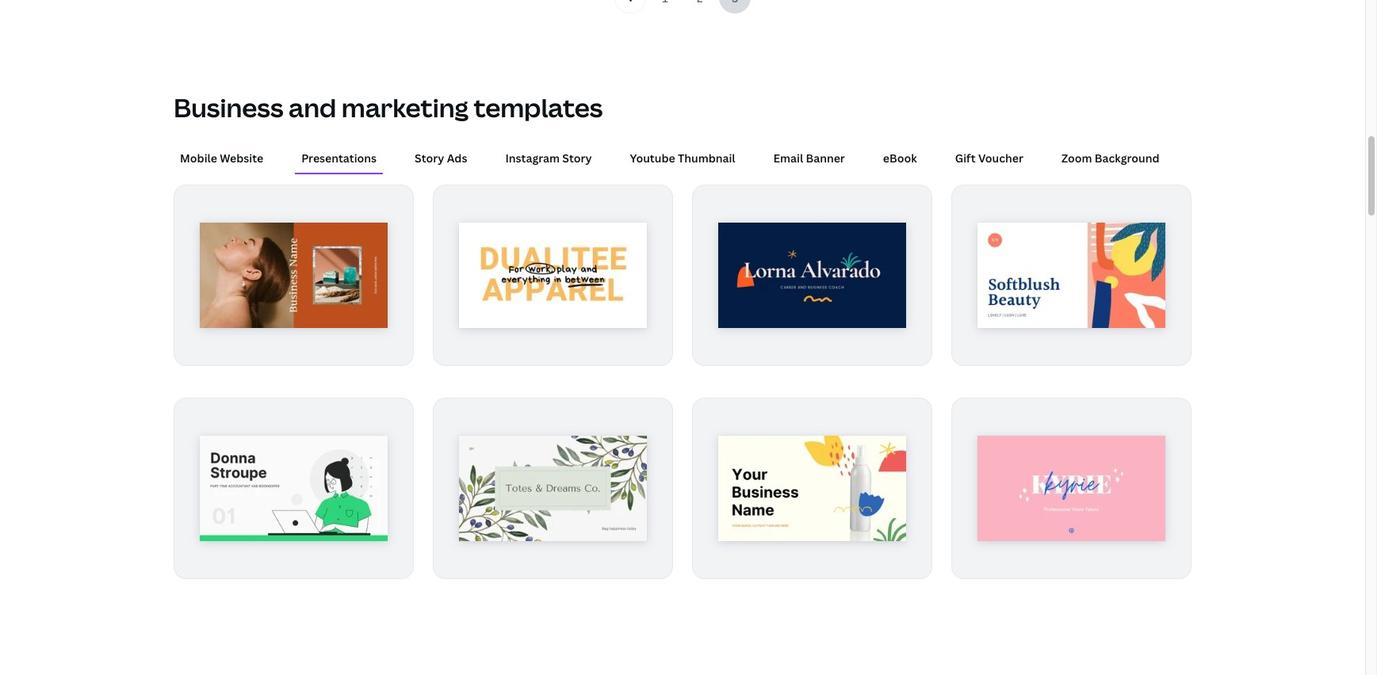 Task type: vqa. For each thing, say whether or not it's contained in the screenshot.
Tara Schultz'S Team element
no



Task type: locate. For each thing, give the bounding box(es) containing it.
1 horizontal spatial story
[[562, 151, 592, 166]]

and
[[289, 91, 336, 125]]

story inside "instagram story" button
[[562, 151, 592, 166]]

youtube
[[630, 151, 675, 166]]

presentations button
[[295, 144, 383, 173]]

story ads
[[415, 151, 467, 166]]

green and white illustrated accountant and bookkeeper marketing presentation image
[[200, 436, 388, 542]]

0 horizontal spatial story
[[415, 151, 444, 166]]

banner
[[806, 151, 845, 166]]

story left ads
[[415, 151, 444, 166]]

business
[[174, 91, 283, 125]]

zoom
[[1062, 151, 1092, 166]]

2 story from the left
[[562, 151, 592, 166]]

story right instagram in the top left of the page
[[562, 151, 592, 166]]

gift voucher button
[[949, 144, 1030, 173]]

pink yellow and blue digital collage beauty marketing presentation image
[[978, 223, 1165, 328]]

email banner
[[773, 151, 845, 166]]

voucher
[[978, 151, 1023, 166]]

1 story from the left
[[415, 151, 444, 166]]

thumbnail
[[678, 151, 735, 166]]

templates
[[474, 91, 603, 125]]

story
[[415, 151, 444, 166], [562, 151, 592, 166]]

maroon and cream modern business marketing presentation image
[[200, 223, 388, 328]]

ads
[[447, 151, 467, 166]]

orange handwritten scribbles athleisure wear product marketing presentation image
[[459, 223, 647, 328]]

ebook button
[[877, 144, 923, 173]]

green detailed foliage illustration fashion marketing presentation image
[[459, 436, 647, 542]]

instagram
[[505, 151, 560, 166]]

zoom background button
[[1055, 144, 1166, 173]]

marketing
[[342, 91, 469, 125]]

mobile website button
[[174, 144, 270, 173]]



Task type: describe. For each thing, give the bounding box(es) containing it.
cream and black playful organic business marketing presentation image
[[718, 436, 906, 542]]

mobile website
[[180, 151, 263, 166]]

youtube thumbnail
[[630, 151, 735, 166]]

mobile
[[180, 151, 217, 166]]

zoom background
[[1062, 151, 1160, 166]]

business and marketing templates
[[174, 91, 603, 125]]

presentations
[[301, 151, 377, 166]]

instagram story button
[[499, 144, 598, 173]]

story ads button
[[408, 144, 474, 173]]

youtube thumbnail button
[[624, 144, 742, 173]]

gift voucher
[[955, 151, 1023, 166]]

ebook
[[883, 151, 917, 166]]

email banner button
[[767, 144, 851, 173]]

email
[[773, 151, 803, 166]]

instagram story
[[505, 151, 592, 166]]

story inside story ads button
[[415, 151, 444, 166]]

blue and pink playful organic business coaching marketing presentation image
[[718, 223, 906, 328]]

background
[[1095, 151, 1160, 166]]

pink and white handwritten scribbles voice talent marketing presentation image
[[978, 436, 1165, 542]]

gift
[[955, 151, 976, 166]]

website
[[220, 151, 263, 166]]



